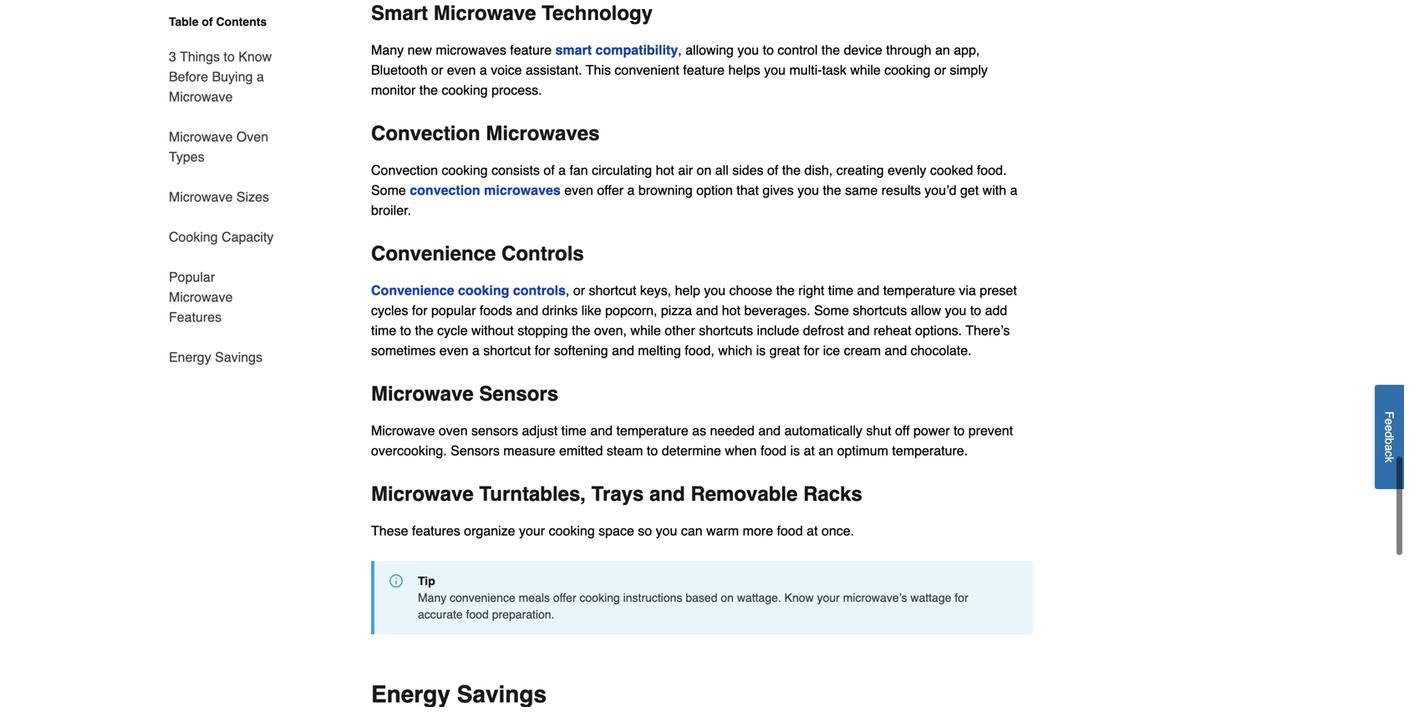 Task type: vqa. For each thing, say whether or not it's contained in the screenshot.
"stopping"
yes



Task type: describe. For each thing, give the bounding box(es) containing it.
tip many convenience meals offer cooking instructions based on wattage. know your microwave's wattage for accurate food preparation.
[[418, 575, 968, 622]]

same
[[845, 183, 878, 198]]

and down controls
[[516, 303, 538, 318]]

oven,
[[594, 323, 627, 339]]

and up emitted
[[590, 423, 613, 439]]

before
[[169, 69, 208, 84]]

choose
[[729, 283, 772, 298]]

hot inside , or shortcut keys, help you choose the right time and temperature via preset cycles for popular foods and drinks like popcorn, pizza and hot beverages. some shortcuts allow you to add time to the cycle without stopping the oven, while other shortcuts include defrost and reheat options. there's sometimes even a shortcut for softening and melting food, which is great for ice cream and chocolate.
[[722, 303, 741, 318]]

smart
[[555, 42, 592, 58]]

these features organize your cooking space so you can warm more food at once.
[[371, 524, 854, 539]]

to inside 3 things to know before buying a microwave
[[224, 49, 235, 64]]

temperature inside , or shortcut keys, help you choose the right time and temperature via preset cycles for popular foods and drinks like popcorn, pizza and hot beverages. some shortcuts allow you to add time to the cycle without stopping the oven, while other shortcuts include defrost and reheat options. there's sometimes even a shortcut for softening and melting food, which is great for ice cream and chocolate.
[[883, 283, 955, 298]]

cream
[[844, 343, 881, 359]]

food,
[[685, 343, 715, 359]]

to left add
[[970, 303, 981, 318]]

a right the with
[[1010, 183, 1018, 198]]

microwave up many new microwaves feature smart compatibility
[[434, 2, 536, 25]]

space
[[599, 524, 634, 539]]

to up sometimes
[[400, 323, 411, 339]]

melting
[[638, 343, 681, 359]]

2 horizontal spatial or
[[934, 62, 946, 78]]

popular microwave features link
[[169, 257, 274, 338]]

, for or
[[566, 283, 570, 298]]

0 vertical spatial time
[[828, 283, 854, 298]]

b
[[1383, 439, 1396, 445]]

the up beverages.
[[776, 283, 795, 298]]

of inside table of contents element
[[202, 15, 213, 28]]

evenly
[[888, 163, 926, 178]]

1 e from the top
[[1383, 419, 1396, 426]]

prevent
[[969, 423, 1013, 439]]

compatibility
[[596, 42, 678, 58]]

microwave inside microwave oven sensors adjust time and temperature as needed and automatically shut off power to prevent overcooking. sensors measure emitted steam to determine when food is at an optimum temperature.
[[371, 423, 435, 439]]

multi-
[[789, 62, 822, 78]]

0 horizontal spatial or
[[431, 62, 443, 78]]

overcooking.
[[371, 443, 447, 459]]

energy
[[169, 350, 211, 365]]

controls
[[502, 242, 584, 265]]

3 things to know before buying a microwave
[[169, 49, 272, 104]]

0 vertical spatial shortcuts
[[853, 303, 907, 318]]

know inside 3 things to know before buying a microwave
[[238, 49, 272, 64]]

off
[[895, 423, 910, 439]]

wattage
[[911, 592, 952, 605]]

the up task
[[822, 42, 840, 58]]

a inside button
[[1383, 445, 1396, 452]]

while inside , allowing you to control the device through an app, bluetooth or even a voice assistant. this convenient feature helps you multi-task while cooking or simply monitor the cooking process.
[[850, 62, 881, 78]]

assistant.
[[526, 62, 582, 78]]

sizes
[[236, 189, 269, 205]]

and down reheat
[[885, 343, 907, 359]]

capacity
[[222, 229, 274, 245]]

microwave oven types link
[[169, 117, 274, 177]]

many inside tip many convenience meals offer cooking instructions based on wattage. know your microwave's wattage for accurate food preparation.
[[418, 592, 447, 605]]

even inside , allowing you to control the device through an app, bluetooth or even a voice assistant. this convenient feature helps you multi-task while cooking or simply monitor the cooking process.
[[447, 62, 476, 78]]

and down oven,
[[612, 343, 634, 359]]

cooking up foods
[[458, 283, 509, 298]]

this
[[586, 62, 611, 78]]

device
[[844, 42, 883, 58]]

like
[[582, 303, 602, 318]]

or inside , or shortcut keys, help you choose the right time and temperature via preset cycles for popular foods and drinks like popcorn, pizza and hot beverages. some shortcuts allow you to add time to the cycle without stopping the oven, while other shortcuts include defrost and reheat options. there's sometimes even a shortcut for softening and melting food, which is great for ice cream and chocolate.
[[573, 283, 585, 298]]

a inside , allowing you to control the device through an app, bluetooth or even a voice assistant. this convenient feature helps you multi-task while cooking or simply monitor the cooking process.
[[480, 62, 487, 78]]

turntables,
[[479, 483, 586, 506]]

cooking capacity link
[[169, 217, 274, 257]]

convection for convection microwaves
[[371, 122, 480, 145]]

you down via at the right of the page
[[945, 303, 967, 318]]

the left cycle
[[415, 323, 434, 339]]

cooking down through
[[885, 62, 931, 78]]

controls
[[513, 283, 566, 298]]

sensors inside microwave oven sensors adjust time and temperature as needed and automatically shut off power to prevent overcooking. sensors measure emitted steam to determine when food is at an optimum temperature.
[[451, 443, 500, 459]]

convenience for convenience controls
[[371, 242, 496, 265]]

cooking up convection microwaves
[[442, 82, 488, 98]]

temperature.
[[892, 443, 968, 459]]

stopping
[[518, 323, 568, 339]]

measure
[[503, 443, 555, 459]]

the inside "convection cooking consists of a fan circulating hot air on all sides of the dish, creating evenly cooked food. some"
[[782, 163, 801, 178]]

k
[[1383, 458, 1396, 463]]

once.
[[822, 524, 854, 539]]

foods
[[480, 303, 512, 318]]

process.
[[492, 82, 542, 98]]

for inside tip many convenience meals offer cooking instructions based on wattage. know your microwave's wattage for accurate food preparation.
[[955, 592, 968, 605]]

at inside microwave oven sensors adjust time and temperature as needed and automatically shut off power to prevent overcooking. sensors measure emitted steam to determine when food is at an optimum temperature.
[[804, 443, 815, 459]]

energy savings
[[169, 350, 263, 365]]

for right cycles
[[412, 303, 428, 318]]

microwave up 'features'
[[371, 483, 474, 506]]

simply
[[950, 62, 988, 78]]

removable
[[691, 483, 798, 506]]

microwave sensors
[[371, 383, 558, 406]]

while inside , or shortcut keys, help you choose the right time and temperature via preset cycles for popular foods and drinks like popcorn, pizza and hot beverages. some shortcuts allow you to add time to the cycle without stopping the oven, while other shortcuts include defrost and reheat options. there's sometimes even a shortcut for softening and melting food, which is great for ice cream and chocolate.
[[631, 323, 661, 339]]

and up cream
[[848, 323, 870, 339]]

the right the monitor
[[419, 82, 438, 98]]

power
[[914, 423, 950, 439]]

oven
[[439, 423, 468, 439]]

to right steam
[[647, 443, 658, 459]]

3 things to know before buying a microwave link
[[169, 37, 274, 117]]

air
[[678, 163, 693, 178]]

chocolate.
[[911, 343, 972, 359]]

1 horizontal spatial of
[[544, 163, 555, 178]]

even inside the even offer a browning option that gives you the same results you'd get with a broiler.
[[564, 183, 593, 198]]

popcorn,
[[605, 303, 657, 318]]

convenience cooking controls
[[371, 283, 566, 298]]

broiler.
[[371, 203, 411, 218]]

warm
[[706, 524, 739, 539]]

, allowing you to control the device through an app, bluetooth or even a voice assistant. this convenient feature helps you multi-task while cooking or simply monitor the cooking process.
[[371, 42, 988, 98]]

other
[[665, 323, 695, 339]]

time inside microwave oven sensors adjust time and temperature as needed and automatically shut off power to prevent overcooking. sensors measure emitted steam to determine when food is at an optimum temperature.
[[561, 423, 587, 439]]

cycles
[[371, 303, 408, 318]]

which
[[718, 343, 752, 359]]

microwave inside 3 things to know before buying a microwave
[[169, 89, 233, 104]]

1 vertical spatial shortcut
[[483, 343, 531, 359]]

and right needed
[[758, 423, 781, 439]]

1 vertical spatial microwaves
[[484, 183, 561, 198]]

all
[[715, 163, 729, 178]]

for left ice
[[804, 343, 819, 359]]

can
[[681, 524, 703, 539]]

to right power
[[954, 423, 965, 439]]

racks
[[803, 483, 862, 506]]

oven
[[236, 129, 268, 145]]

based
[[686, 592, 718, 605]]

trays
[[591, 483, 644, 506]]

browning
[[639, 183, 693, 198]]

convection microwaves
[[371, 122, 600, 145]]

your inside tip many convenience meals offer cooking instructions based on wattage. know your microwave's wattage for accurate food preparation.
[[817, 592, 840, 605]]

microwave sizes link
[[169, 177, 269, 217]]

, for allowing
[[678, 42, 682, 58]]

an inside , allowing you to control the device through an app, bluetooth or even a voice assistant. this convenient feature helps you multi-task while cooking or simply monitor the cooking process.
[[935, 42, 950, 58]]

cooking inside tip many convenience meals offer cooking instructions based on wattage. know your microwave's wattage for accurate food preparation.
[[580, 592, 620, 605]]

microwave up features
[[169, 290, 233, 305]]

popular
[[431, 303, 476, 318]]

microwave oven sensors adjust time and temperature as needed and automatically shut off power to prevent overcooking. sensors measure emitted steam to determine when food is at an optimum temperature.
[[371, 423, 1013, 459]]

consists
[[492, 163, 540, 178]]

keys,
[[640, 283, 671, 298]]

drinks
[[542, 303, 578, 318]]

on inside tip many convenience meals offer cooking instructions based on wattage. know your microwave's wattage for accurate food preparation.
[[721, 592, 734, 605]]

offer inside tip many convenience meals offer cooking instructions based on wattage. know your microwave's wattage for accurate food preparation.
[[553, 592, 576, 605]]

is inside , or shortcut keys, help you choose the right time and temperature via preset cycles for popular foods and drinks like popcorn, pizza and hot beverages. some shortcuts allow you to add time to the cycle without stopping the oven, while other shortcuts include defrost and reheat options. there's sometimes even a shortcut for softening and melting food, which is great for ice cream and chocolate.
[[756, 343, 766, 359]]

allowing
[[686, 42, 734, 58]]

microwave inside microwave oven types
[[169, 129, 233, 145]]

sensors
[[471, 423, 518, 439]]

many new microwaves feature smart compatibility
[[371, 42, 678, 58]]

and down help at top left
[[696, 303, 718, 318]]

table of contents element
[[149, 13, 274, 368]]

defrost
[[803, 323, 844, 339]]

there's
[[966, 323, 1010, 339]]

c
[[1383, 452, 1396, 458]]



Task type: locate. For each thing, give the bounding box(es) containing it.
food
[[761, 443, 787, 459], [777, 524, 803, 539], [466, 609, 489, 622]]

bluetooth
[[371, 62, 428, 78]]

a inside "convection cooking consists of a fan circulating hot air on all sides of the dish, creating evenly cooked food. some"
[[558, 163, 566, 178]]

, left allowing
[[678, 42, 682, 58]]

even down cycle
[[440, 343, 469, 359]]

microwaves
[[436, 42, 506, 58], [484, 183, 561, 198]]

and up reheat
[[857, 283, 880, 298]]

preparation.
[[492, 609, 555, 622]]

on
[[697, 163, 712, 178], [721, 592, 734, 605]]

help
[[675, 283, 700, 298]]

is down the automatically
[[790, 443, 800, 459]]

even offer a browning option that gives you the same results you'd get with a broiler.
[[371, 183, 1018, 218]]

f e e d b a c k button
[[1375, 385, 1404, 490]]

feature up assistant. at the top of the page
[[510, 42, 552, 58]]

include
[[757, 323, 799, 339]]

features
[[169, 310, 222, 325]]

monitor
[[371, 82, 416, 98]]

options.
[[915, 323, 962, 339]]

3
[[169, 49, 176, 64]]

many down tip at the bottom left of the page
[[418, 592, 447, 605]]

cooked
[[930, 163, 973, 178]]

many up bluetooth
[[371, 42, 404, 58]]

1 vertical spatial offer
[[553, 592, 576, 605]]

0 horizontal spatial shortcut
[[483, 343, 531, 359]]

shortcut down "without"
[[483, 343, 531, 359]]

even left 'voice'
[[447, 62, 476, 78]]

even
[[447, 62, 476, 78], [564, 183, 593, 198], [440, 343, 469, 359]]

or left simply
[[934, 62, 946, 78]]

dish,
[[805, 163, 833, 178]]

and up the so
[[650, 483, 685, 506]]

0 horizontal spatial shortcuts
[[699, 323, 753, 339]]

on right based
[[721, 592, 734, 605]]

0 vertical spatial convenience
[[371, 242, 496, 265]]

app,
[[954, 42, 980, 58]]

convection
[[371, 122, 480, 145], [371, 163, 438, 178]]

1 vertical spatial while
[[631, 323, 661, 339]]

0 horizontal spatial ,
[[566, 283, 570, 298]]

a inside 3 things to know before buying a microwave
[[257, 69, 264, 84]]

0 vertical spatial is
[[756, 343, 766, 359]]

convection
[[410, 183, 480, 198]]

0 horizontal spatial time
[[371, 323, 396, 339]]

1 vertical spatial on
[[721, 592, 734, 605]]

1 vertical spatial your
[[817, 592, 840, 605]]

offer down circulating
[[597, 183, 624, 198]]

0 horizontal spatial feature
[[510, 42, 552, 58]]

great
[[770, 343, 800, 359]]

info image
[[390, 575, 403, 588]]

0 vertical spatial sensors
[[479, 383, 558, 406]]

1 convection from the top
[[371, 122, 480, 145]]

a right buying
[[257, 69, 264, 84]]

microwave up cooking
[[169, 189, 233, 205]]

smart
[[371, 2, 428, 25]]

1 horizontal spatial your
[[817, 592, 840, 605]]

to
[[763, 42, 774, 58], [224, 49, 235, 64], [970, 303, 981, 318], [400, 323, 411, 339], [954, 423, 965, 439], [647, 443, 658, 459]]

feature
[[510, 42, 552, 58], [683, 62, 725, 78]]

temperature up allow
[[883, 283, 955, 298]]

0 vertical spatial shortcut
[[589, 283, 636, 298]]

know up buying
[[238, 49, 272, 64]]

preset
[[980, 283, 1017, 298]]

convenient
[[615, 62, 679, 78]]

a down circulating
[[627, 183, 635, 198]]

some up broiler. in the left of the page
[[371, 183, 406, 198]]

cooking inside "convection cooking consists of a fan circulating hot air on all sides of the dish, creating evenly cooked food. some"
[[442, 163, 488, 178]]

while
[[850, 62, 881, 78], [631, 323, 661, 339]]

microwave up "overcooking."
[[371, 423, 435, 439]]

cooking up convection
[[442, 163, 488, 178]]

0 vertical spatial microwaves
[[436, 42, 506, 58]]

0 horizontal spatial is
[[756, 343, 766, 359]]

convection microwaves link
[[410, 183, 561, 198]]

0 vertical spatial some
[[371, 183, 406, 198]]

microwave down before
[[169, 89, 233, 104]]

microwave turntables, trays and removable racks
[[371, 483, 862, 506]]

convenience for convenience cooking controls
[[371, 283, 454, 298]]

popular microwave features
[[169, 270, 233, 325]]

at
[[804, 443, 815, 459], [807, 524, 818, 539]]

control
[[778, 42, 818, 58]]

0 vertical spatial feature
[[510, 42, 552, 58]]

food.
[[977, 163, 1007, 178]]

tip
[[418, 575, 435, 588]]

0 vertical spatial hot
[[656, 163, 674, 178]]

cooking
[[169, 229, 218, 245]]

know inside tip many convenience meals offer cooking instructions based on wattage. know your microwave's wattage for accurate food preparation.
[[785, 592, 814, 605]]

you down dish,
[[798, 183, 819, 198]]

determine
[[662, 443, 721, 459]]

the up gives
[[782, 163, 801, 178]]

when
[[725, 443, 757, 459]]

your down the turntables, at the left
[[519, 524, 545, 539]]

time down cycles
[[371, 323, 396, 339]]

new
[[408, 42, 432, 58]]

circulating
[[592, 163, 652, 178]]

convenience up cycles
[[371, 283, 454, 298]]

softening
[[554, 343, 608, 359]]

the up softening
[[572, 323, 590, 339]]

1 vertical spatial food
[[777, 524, 803, 539]]

1 horizontal spatial is
[[790, 443, 800, 459]]

2 vertical spatial food
[[466, 609, 489, 622]]

even inside , or shortcut keys, help you choose the right time and temperature via preset cycles for popular foods and drinks like popcorn, pizza and hot beverages. some shortcuts allow you to add time to the cycle without stopping the oven, while other shortcuts include defrost and reheat options. there's sometimes even a shortcut for softening and melting food, which is great for ice cream and chocolate.
[[440, 343, 469, 359]]

a left 'voice'
[[480, 62, 487, 78]]

food right when
[[761, 443, 787, 459]]

creating
[[837, 163, 884, 178]]

2 horizontal spatial time
[[828, 283, 854, 298]]

1 vertical spatial time
[[371, 323, 396, 339]]

or down new
[[431, 62, 443, 78]]

microwave up types
[[169, 129, 233, 145]]

know right wattage. at bottom right
[[785, 592, 814, 605]]

smart compatibility link
[[555, 42, 678, 58]]

convection for convection cooking consists of a fan circulating hot air on all sides of the dish, creating evenly cooked food. some
[[371, 163, 438, 178]]

a inside , or shortcut keys, help you choose the right time and temperature via preset cycles for popular foods and drinks like popcorn, pizza and hot beverages. some shortcuts allow you to add time to the cycle without stopping the oven, while other shortcuts include defrost and reheat options. there's sometimes even a shortcut for softening and melting food, which is great for ice cream and chocolate.
[[472, 343, 480, 359]]

hot up browning
[[656, 163, 674, 178]]

1 horizontal spatial on
[[721, 592, 734, 605]]

beverages.
[[744, 303, 811, 318]]

get
[[960, 183, 979, 198]]

1 vertical spatial know
[[785, 592, 814, 605]]

0 vertical spatial while
[[850, 62, 881, 78]]

1 horizontal spatial temperature
[[883, 283, 955, 298]]

1 horizontal spatial hot
[[722, 303, 741, 318]]

some inside , or shortcut keys, help you choose the right time and temperature via preset cycles for popular foods and drinks like popcorn, pizza and hot beverages. some shortcuts allow you to add time to the cycle without stopping the oven, while other shortcuts include defrost and reheat options. there's sometimes even a shortcut for softening and melting food, which is great for ice cream and chocolate.
[[814, 303, 849, 318]]

time
[[828, 283, 854, 298], [371, 323, 396, 339], [561, 423, 587, 439]]

1 vertical spatial sensors
[[451, 443, 500, 459]]

you'd
[[925, 183, 957, 198]]

you right the so
[[656, 524, 677, 539]]

some up defrost
[[814, 303, 849, 318]]

0 horizontal spatial while
[[631, 323, 661, 339]]

2 horizontal spatial of
[[767, 163, 779, 178]]

is inside microwave oven sensors adjust time and temperature as needed and automatically shut off power to prevent overcooking. sensors measure emitted steam to determine when food is at an optimum temperature.
[[790, 443, 800, 459]]

sides
[[732, 163, 764, 178]]

accurate
[[418, 609, 463, 622]]

1 vertical spatial is
[[790, 443, 800, 459]]

2 vertical spatial time
[[561, 423, 587, 439]]

of up gives
[[767, 163, 779, 178]]

microwaves down consists
[[484, 183, 561, 198]]

a down "without"
[[472, 343, 480, 359]]

1 horizontal spatial some
[[814, 303, 849, 318]]

0 horizontal spatial many
[[371, 42, 404, 58]]

sensors up adjust
[[479, 383, 558, 406]]

or
[[431, 62, 443, 78], [934, 62, 946, 78], [573, 283, 585, 298]]

1 vertical spatial convenience
[[371, 283, 454, 298]]

temperature up steam
[[616, 423, 689, 439]]

you up helps
[[738, 42, 759, 58]]

1 horizontal spatial or
[[573, 283, 585, 298]]

the down dish,
[[823, 183, 841, 198]]

shortcut
[[589, 283, 636, 298], [483, 343, 531, 359]]

1 vertical spatial shortcuts
[[699, 323, 753, 339]]

e up the "b"
[[1383, 426, 1396, 432]]

0 horizontal spatial your
[[519, 524, 545, 539]]

shut
[[866, 423, 892, 439]]

0 vertical spatial an
[[935, 42, 950, 58]]

0 horizontal spatial offer
[[553, 592, 576, 605]]

gives
[[763, 183, 794, 198]]

meals
[[519, 592, 550, 605]]

,
[[678, 42, 682, 58], [566, 283, 570, 298]]

hot inside "convection cooking consists of a fan circulating hot air on all sides of the dish, creating evenly cooked food. some"
[[656, 163, 674, 178]]

task
[[822, 62, 847, 78]]

of
[[202, 15, 213, 28], [544, 163, 555, 178], [767, 163, 779, 178]]

, inside , allowing you to control the device through an app, bluetooth or even a voice assistant. this convenient feature helps you multi-task while cooking or simply monitor the cooking process.
[[678, 42, 682, 58]]

microwave oven types
[[169, 129, 268, 165]]

reheat
[[874, 323, 912, 339]]

is left the great
[[756, 343, 766, 359]]

, up drinks
[[566, 283, 570, 298]]

many
[[371, 42, 404, 58], [418, 592, 447, 605]]

shortcuts up which
[[699, 323, 753, 339]]

these
[[371, 524, 408, 539]]

on inside "convection cooking consists of a fan circulating hot air on all sides of the dish, creating evenly cooked food. some"
[[697, 163, 712, 178]]

cooking left space
[[549, 524, 595, 539]]

1 horizontal spatial know
[[785, 592, 814, 605]]

food inside tip many convenience meals offer cooking instructions based on wattage. know your microwave's wattage for accurate food preparation.
[[466, 609, 489, 622]]

an left app,
[[935, 42, 950, 58]]

0 vertical spatial offer
[[597, 183, 624, 198]]

shortcuts up reheat
[[853, 303, 907, 318]]

0 vertical spatial at
[[804, 443, 815, 459]]

convection inside "convection cooking consists of a fan circulating hot air on all sides of the dish, creating evenly cooked food. some"
[[371, 163, 438, 178]]

0 horizontal spatial of
[[202, 15, 213, 28]]

1 horizontal spatial while
[[850, 62, 881, 78]]

1 horizontal spatial shortcuts
[[853, 303, 907, 318]]

offer inside the even offer a browning option that gives you the same results you'd get with a broiler.
[[597, 183, 624, 198]]

you inside the even offer a browning option that gives you the same results you'd get with a broiler.
[[798, 183, 819, 198]]

table of contents
[[169, 15, 267, 28]]

1 horizontal spatial time
[[561, 423, 587, 439]]

2 convenience from the top
[[371, 283, 454, 298]]

an down the automatically
[[819, 443, 834, 459]]

convection cooking consists of a fan circulating hot air on all sides of the dish, creating evenly cooked food. some
[[371, 163, 1007, 198]]

1 vertical spatial many
[[418, 592, 447, 605]]

to left control
[[763, 42, 774, 58]]

0 horizontal spatial know
[[238, 49, 272, 64]]

2 vertical spatial even
[[440, 343, 469, 359]]

your left the microwave's
[[817, 592, 840, 605]]

0 vertical spatial ,
[[678, 42, 682, 58]]

helps
[[728, 62, 760, 78]]

e up d in the bottom right of the page
[[1383, 419, 1396, 426]]

1 horizontal spatial offer
[[597, 183, 624, 198]]

1 vertical spatial ,
[[566, 283, 570, 298]]

for right wattage
[[955, 592, 968, 605]]

1 vertical spatial at
[[807, 524, 818, 539]]

feature inside , allowing you to control the device through an app, bluetooth or even a voice assistant. this convenient feature helps you multi-task while cooking or simply monitor the cooking process.
[[683, 62, 725, 78]]

2 convection from the top
[[371, 163, 438, 178]]

offer right meals
[[553, 592, 576, 605]]

steam
[[607, 443, 643, 459]]

cooking left instructions
[[580, 592, 620, 605]]

1 vertical spatial temperature
[[616, 423, 689, 439]]

microwaves up 'voice'
[[436, 42, 506, 58]]

2 e from the top
[[1383, 426, 1396, 432]]

temperature inside microwave oven sensors adjust time and temperature as needed and automatically shut off power to prevent overcooking. sensors measure emitted steam to determine when food is at an optimum temperature.
[[616, 423, 689, 439]]

or up like
[[573, 283, 585, 298]]

voice
[[491, 62, 522, 78]]

1 horizontal spatial shortcut
[[589, 283, 636, 298]]

food inside microwave oven sensors adjust time and temperature as needed and automatically shut off power to prevent overcooking. sensors measure emitted steam to determine when food is at an optimum temperature.
[[761, 443, 787, 459]]

on left all
[[697, 163, 712, 178]]

feature down allowing
[[683, 62, 725, 78]]

to inside , allowing you to control the device through an app, bluetooth or even a voice assistant. this convenient feature helps you multi-task while cooking or simply monitor the cooking process.
[[763, 42, 774, 58]]

0 horizontal spatial on
[[697, 163, 712, 178]]

option
[[696, 183, 733, 198]]

some inside "convection cooking consists of a fan circulating hot air on all sides of the dish, creating evenly cooked food. some"
[[371, 183, 406, 198]]

0 vertical spatial temperature
[[883, 283, 955, 298]]

0 horizontal spatial an
[[819, 443, 834, 459]]

, or shortcut keys, help you choose the right time and temperature via preset cycles for popular foods and drinks like popcorn, pizza and hot beverages. some shortcuts allow you to add time to the cycle without stopping the oven, while other shortcuts include defrost and reheat options. there's sometimes even a shortcut for softening and melting food, which is great for ice cream and chocolate.
[[371, 283, 1017, 359]]

microwave down sometimes
[[371, 383, 474, 406]]

of right table
[[202, 15, 213, 28]]

an inside microwave oven sensors adjust time and temperature as needed and automatically shut off power to prevent overcooking. sensors measure emitted steam to determine when food is at an optimum temperature.
[[819, 443, 834, 459]]

and
[[857, 283, 880, 298], [516, 303, 538, 318], [696, 303, 718, 318], [848, 323, 870, 339], [612, 343, 634, 359], [885, 343, 907, 359], [590, 423, 613, 439], [758, 423, 781, 439], [650, 483, 685, 506]]

more
[[743, 524, 773, 539]]

so
[[638, 524, 652, 539]]

0 horizontal spatial hot
[[656, 163, 674, 178]]

features
[[412, 524, 460, 539]]

buying
[[212, 69, 253, 84]]

1 horizontal spatial feature
[[683, 62, 725, 78]]

1 vertical spatial some
[[814, 303, 849, 318]]

1 vertical spatial hot
[[722, 303, 741, 318]]

sensors down sensors
[[451, 443, 500, 459]]

that
[[737, 183, 759, 198]]

a up k
[[1383, 445, 1396, 452]]

adjust
[[522, 423, 558, 439]]

instructions
[[623, 592, 682, 605]]

0 vertical spatial know
[[238, 49, 272, 64]]

0 vertical spatial even
[[447, 62, 476, 78]]

0 vertical spatial food
[[761, 443, 787, 459]]

1 vertical spatial even
[[564, 183, 593, 198]]

1 horizontal spatial many
[[418, 592, 447, 605]]

hot down choose
[[722, 303, 741, 318]]

for down the stopping
[[535, 343, 550, 359]]

while down the device
[[850, 62, 881, 78]]

, inside , or shortcut keys, help you choose the right time and temperature via preset cycles for popular foods and drinks like popcorn, pizza and hot beverages. some shortcuts allow you to add time to the cycle without stopping the oven, while other shortcuts include defrost and reheat options. there's sometimes even a shortcut for softening and melting food, which is great for ice cream and chocolate.
[[566, 283, 570, 298]]

convection up broiler. in the left of the page
[[371, 163, 438, 178]]

convenience
[[371, 242, 496, 265], [371, 283, 454, 298]]

food down convenience at the left bottom of the page
[[466, 609, 489, 622]]

1 vertical spatial feature
[[683, 62, 725, 78]]

1 horizontal spatial an
[[935, 42, 950, 58]]

time right right
[[828, 283, 854, 298]]

0 horizontal spatial temperature
[[616, 423, 689, 439]]

you right help at top left
[[704, 283, 726, 298]]

convenience controls
[[371, 242, 584, 265]]

a left fan
[[558, 163, 566, 178]]

0 vertical spatial many
[[371, 42, 404, 58]]

1 vertical spatial convection
[[371, 163, 438, 178]]

at down the automatically
[[804, 443, 815, 459]]

convenience cooking controls link
[[371, 283, 566, 298]]

f e e d b a c k
[[1383, 412, 1396, 463]]

1 vertical spatial an
[[819, 443, 834, 459]]

0 vertical spatial on
[[697, 163, 712, 178]]

at left once.
[[807, 524, 818, 539]]

energy savings link
[[169, 338, 263, 368]]

you down control
[[764, 62, 786, 78]]

0 horizontal spatial some
[[371, 183, 406, 198]]

0 vertical spatial convection
[[371, 122, 480, 145]]

0 vertical spatial your
[[519, 524, 545, 539]]

time up emitted
[[561, 423, 587, 439]]

convenience up convenience cooking controls
[[371, 242, 496, 265]]

offer
[[597, 183, 624, 198], [553, 592, 576, 605]]

1 horizontal spatial ,
[[678, 42, 682, 58]]

1 convenience from the top
[[371, 242, 496, 265]]

convection microwaves
[[410, 183, 561, 198]]

to up buying
[[224, 49, 235, 64]]

the inside the even offer a browning option that gives you the same results you'd get with a broiler.
[[823, 183, 841, 198]]

even down fan
[[564, 183, 593, 198]]



